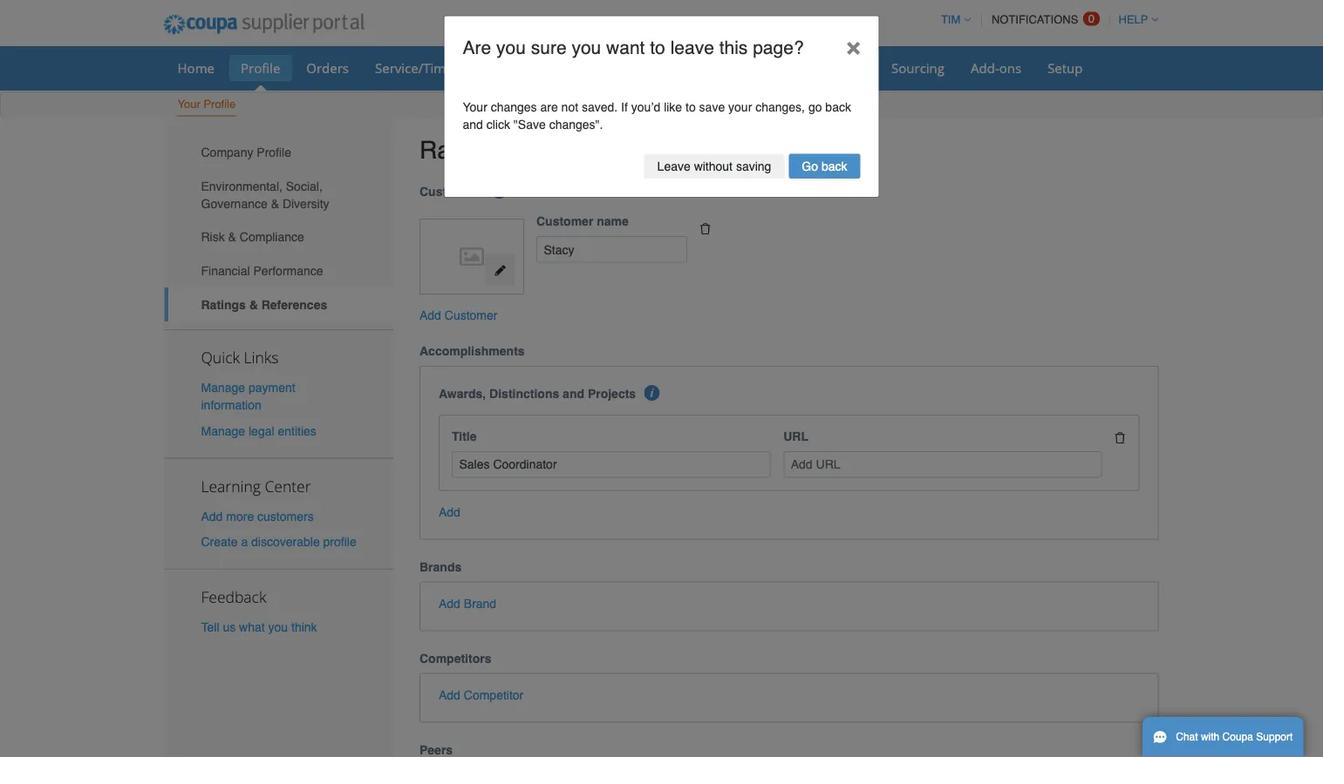 Task type: describe. For each thing, give the bounding box(es) containing it.
leave
[[670, 38, 714, 58]]

this
[[719, 38, 748, 58]]

× button
[[828, 16, 879, 77]]

ratings & references link
[[164, 288, 393, 322]]

profile for your profile
[[204, 98, 236, 111]]

1 horizontal spatial customer
[[536, 215, 593, 229]]

manage payment information link
[[201, 381, 295, 413]]

financial
[[201, 264, 250, 278]]

customers
[[420, 185, 483, 199]]

setup link
[[1036, 55, 1094, 81]]

support
[[1256, 732, 1293, 744]]

0 vertical spatial to
[[650, 38, 665, 58]]

coupa supplier portal image
[[151, 3, 376, 46]]

add button
[[439, 504, 460, 521]]

chat with coupa support button
[[1143, 718, 1303, 758]]

peers
[[420, 744, 453, 758]]

think
[[291, 621, 317, 635]]

service/time sheets link
[[364, 55, 509, 81]]

entities
[[278, 424, 316, 438]]

add for add brand
[[439, 597, 460, 611]]

add competitor button
[[439, 687, 524, 704]]

tell us what you think button
[[201, 619, 317, 637]]

& right risk
[[228, 230, 236, 244]]

customer inside button
[[445, 309, 498, 323]]

what
[[239, 621, 265, 635]]

are
[[463, 38, 491, 58]]

leave
[[657, 159, 691, 173]]

competitor
[[464, 689, 524, 703]]

add for add
[[439, 505, 460, 519]]

learning center
[[201, 476, 311, 497]]

saved.
[[582, 100, 618, 114]]

manage legal entities link
[[201, 424, 316, 438]]

us
[[223, 621, 236, 635]]

1 horizontal spatial you
[[496, 38, 526, 58]]

accomplishments
[[420, 345, 525, 358]]

company profile
[[201, 146, 291, 159]]

go back
[[802, 159, 847, 173]]

invoices link
[[564, 55, 636, 81]]

business
[[729, 59, 783, 77]]

changes".
[[549, 118, 603, 132]]

go
[[808, 100, 822, 114]]

competitors
[[420, 652, 491, 666]]

business performance
[[729, 59, 865, 77]]

add brand
[[439, 597, 496, 611]]

environmental,
[[201, 179, 283, 193]]

invoices
[[575, 59, 624, 77]]

& down financial performance
[[249, 298, 258, 312]]

if
[[621, 100, 628, 114]]

page?
[[753, 38, 804, 58]]

you for are you sure you want to leave this page?
[[572, 38, 601, 58]]

"save
[[514, 118, 546, 132]]

saving
[[736, 159, 771, 173]]

information
[[201, 399, 261, 413]]

Title text field
[[452, 452, 770, 478]]

more
[[226, 510, 254, 524]]

projects
[[588, 387, 636, 401]]

chat
[[1176, 732, 1198, 744]]

risk & compliance
[[201, 230, 304, 244]]

additional information image for customers
[[491, 183, 507, 199]]

profile
[[323, 535, 357, 549]]

ons
[[999, 59, 1022, 77]]

add for add more customers
[[201, 510, 223, 524]]

manage for manage legal entities
[[201, 424, 245, 438]]

add more customers link
[[201, 510, 314, 524]]

financial performance
[[201, 264, 323, 278]]

sourcing
[[891, 59, 945, 77]]

changes
[[491, 100, 537, 114]]

Customer name text field
[[536, 236, 687, 263]]

add-ons link
[[959, 55, 1033, 81]]

go
[[802, 159, 818, 173]]

financial performance link
[[164, 254, 393, 288]]

add for add competitor
[[439, 689, 460, 703]]

name
[[597, 215, 629, 229]]

add brand button
[[439, 595, 496, 613]]

links
[[244, 348, 279, 368]]

discoverable
[[251, 535, 320, 549]]

are
[[540, 100, 558, 114]]

awards, distinctions and projects
[[439, 387, 636, 401]]

company
[[201, 146, 253, 159]]

tell
[[201, 621, 219, 635]]

business performance link
[[717, 55, 877, 81]]

brands
[[420, 560, 462, 574]]

governance
[[201, 197, 268, 211]]

back inside your changes are not saved. if you'd like to save your changes, go back and click "save changes".
[[825, 100, 851, 114]]

home link
[[166, 55, 226, 81]]

service/time sheets
[[375, 59, 497, 77]]

create a discoverable profile link
[[201, 535, 357, 549]]

url
[[784, 430, 809, 444]]

to inside your changes are not saved. if you'd like to save your changes, go back and click "save changes".
[[686, 100, 696, 114]]

URL text field
[[784, 452, 1102, 478]]

diversity
[[283, 197, 329, 211]]

& inside environmental, social, governance & diversity
[[271, 197, 279, 211]]

profile for company profile
[[257, 146, 291, 159]]



Task type: vqa. For each thing, say whether or not it's contained in the screenshot.
+1 201-555-0123 text box
no



Task type: locate. For each thing, give the bounding box(es) containing it.
to right want
[[650, 38, 665, 58]]

are you sure you want to leave this page?
[[463, 38, 804, 58]]

setup
[[1048, 59, 1083, 77]]

add customer button
[[420, 307, 498, 324]]

1 horizontal spatial performance
[[786, 59, 865, 77]]

like
[[664, 100, 682, 114]]

orders
[[306, 59, 349, 77]]

add
[[420, 309, 441, 323], [439, 505, 460, 519], [201, 510, 223, 524], [439, 597, 460, 611], [439, 689, 460, 703]]

sure
[[531, 38, 567, 58]]

customer left name
[[536, 215, 593, 229]]

environmental, social, governance & diversity link
[[164, 169, 393, 221]]

ratings down financial
[[201, 298, 246, 312]]

payment
[[249, 381, 295, 395]]

center
[[265, 476, 311, 497]]

customer up accomplishments
[[445, 309, 498, 323]]

additional information image for awards, distinctions and projects
[[644, 386, 660, 401]]

add-ons
[[971, 59, 1022, 77]]

1 vertical spatial customer
[[445, 309, 498, 323]]

1 horizontal spatial references
[[532, 136, 657, 164]]

1 vertical spatial performance
[[253, 264, 323, 278]]

your for your profile
[[178, 98, 200, 111]]

add customer
[[420, 309, 498, 323]]

1 horizontal spatial your
[[463, 100, 487, 114]]

with
[[1201, 732, 1220, 744]]

feedback
[[201, 587, 266, 608]]

add left brand
[[439, 597, 460, 611]]

performance inside the financial performance link
[[253, 264, 323, 278]]

and inside your changes are not saved. if you'd like to save your changes, go back and click "save changes".
[[463, 118, 483, 132]]

you
[[496, 38, 526, 58], [572, 38, 601, 58], [268, 621, 288, 635]]

0 horizontal spatial ratings & references
[[201, 298, 327, 312]]

additional information image right projects
[[644, 386, 660, 401]]

0 horizontal spatial additional information image
[[491, 183, 507, 199]]

environmental, social, governance & diversity
[[201, 179, 329, 211]]

additional information image right customers at the top of the page
[[491, 183, 507, 199]]

your
[[728, 100, 752, 114]]

add up brands
[[439, 505, 460, 519]]

1 vertical spatial additional information image
[[644, 386, 660, 401]]

1 vertical spatial back
[[822, 159, 847, 173]]

company profile link
[[164, 136, 393, 169]]

ratings inside ratings & references link
[[201, 298, 246, 312]]

add more customers
[[201, 510, 314, 524]]

0 horizontal spatial your
[[178, 98, 200, 111]]

your changes are not saved. if you'd like to save your changes, go back and click "save changes".
[[463, 100, 851, 132]]

0 horizontal spatial you
[[268, 621, 288, 635]]

your up click
[[463, 100, 487, 114]]

& down "save
[[509, 136, 525, 164]]

back inside button
[[822, 159, 847, 173]]

add for add customer
[[420, 309, 441, 323]]

1 vertical spatial ratings
[[201, 298, 246, 312]]

additional information image
[[491, 183, 507, 199], [644, 386, 660, 401]]

you up invoices
[[572, 38, 601, 58]]

save
[[699, 100, 725, 114]]

sourcing link
[[880, 55, 956, 81]]

add up accomplishments
[[420, 309, 441, 323]]

profile link
[[229, 55, 292, 81]]

0 vertical spatial ratings & references
[[420, 136, 657, 164]]

0 horizontal spatial references
[[261, 298, 327, 312]]

1 horizontal spatial to
[[686, 100, 696, 114]]

manage
[[201, 381, 245, 395], [201, 424, 245, 438]]

changes,
[[756, 100, 805, 114]]

chat with coupa support
[[1176, 732, 1293, 744]]

awards,
[[439, 387, 486, 401]]

1 vertical spatial ratings & references
[[201, 298, 327, 312]]

references inside ratings & references link
[[261, 298, 327, 312]]

leave without saving
[[657, 159, 771, 173]]

you for tell us what you think
[[268, 621, 288, 635]]

2 horizontal spatial you
[[572, 38, 601, 58]]

0 vertical spatial references
[[532, 136, 657, 164]]

performance for business performance
[[786, 59, 865, 77]]

& left "diversity"
[[271, 197, 279, 211]]

0 horizontal spatial to
[[650, 38, 665, 58]]

1 horizontal spatial additional information image
[[644, 386, 660, 401]]

orders link
[[295, 55, 360, 81]]

create a discoverable profile
[[201, 535, 357, 549]]

0 vertical spatial profile
[[241, 59, 280, 77]]

want
[[606, 38, 645, 58]]

&
[[509, 136, 525, 164], [271, 197, 279, 211], [228, 230, 236, 244], [249, 298, 258, 312]]

ratings up customers at the top of the page
[[420, 136, 502, 164]]

risk
[[201, 230, 225, 244]]

you'd
[[631, 100, 661, 114]]

0 vertical spatial ratings
[[420, 136, 502, 164]]

1 horizontal spatial ratings & references
[[420, 136, 657, 164]]

performance for financial performance
[[253, 264, 323, 278]]

0 vertical spatial performance
[[786, 59, 865, 77]]

0 horizontal spatial customer
[[445, 309, 498, 323]]

quick links
[[201, 348, 279, 368]]

and left click
[[463, 118, 483, 132]]

manage inside manage payment information
[[201, 381, 245, 395]]

1 horizontal spatial and
[[563, 387, 584, 401]]

1 horizontal spatial ratings
[[420, 136, 502, 164]]

without
[[694, 159, 733, 173]]

1 vertical spatial and
[[563, 387, 584, 401]]

manage up information
[[201, 381, 245, 395]]

and left projects
[[563, 387, 584, 401]]

create
[[201, 535, 238, 549]]

brand
[[464, 597, 496, 611]]

your
[[178, 98, 200, 111], [463, 100, 487, 114]]

your for your changes are not saved. if you'd like to save your changes, go back and click "save changes".
[[463, 100, 487, 114]]

leave without saving button
[[644, 154, 784, 179]]

profile down the coupa supplier portal image
[[241, 59, 280, 77]]

0 vertical spatial customer
[[536, 215, 593, 229]]

compliance
[[240, 230, 304, 244]]

0 horizontal spatial and
[[463, 118, 483, 132]]

performance inside 'business performance' link
[[786, 59, 865, 77]]

home
[[178, 59, 215, 77]]

logo image
[[429, 228, 515, 286]]

to right the like
[[686, 100, 696, 114]]

add competitor
[[439, 689, 524, 703]]

customer name
[[536, 215, 629, 229]]

manage legal entities
[[201, 424, 316, 438]]

profile
[[241, 59, 280, 77], [204, 98, 236, 111], [257, 146, 291, 159]]

0 vertical spatial and
[[463, 118, 483, 132]]

customers
[[257, 510, 314, 524]]

references down changes".
[[532, 136, 657, 164]]

distinctions
[[489, 387, 559, 401]]

profile up environmental, social, governance & diversity link at the top
[[257, 146, 291, 159]]

to
[[650, 38, 665, 58], [686, 100, 696, 114]]

manage for manage payment information
[[201, 381, 245, 395]]

1 manage from the top
[[201, 381, 245, 395]]

go back button
[[789, 154, 860, 179]]

performance down risk & compliance link
[[253, 264, 323, 278]]

back
[[825, 100, 851, 114], [822, 159, 847, 173]]

coupa
[[1223, 732, 1253, 744]]

tell us what you think
[[201, 621, 317, 635]]

you inside button
[[268, 621, 288, 635]]

your inside your changes are not saved. if you'd like to save your changes, go back and click "save changes".
[[463, 100, 487, 114]]

1 vertical spatial profile
[[204, 98, 236, 111]]

0 horizontal spatial ratings
[[201, 298, 246, 312]]

ratings & references down "save
[[420, 136, 657, 164]]

1 vertical spatial manage
[[201, 424, 245, 438]]

1 vertical spatial to
[[686, 100, 696, 114]]

you right what
[[268, 621, 288, 635]]

ratings & references down financial performance
[[201, 298, 327, 312]]

manage down information
[[201, 424, 245, 438]]

add up create
[[201, 510, 223, 524]]

0 vertical spatial additional information image
[[491, 183, 507, 199]]

add down competitors
[[439, 689, 460, 703]]

learning
[[201, 476, 261, 497]]

2 manage from the top
[[201, 424, 245, 438]]

click
[[486, 118, 510, 132]]

you right are
[[496, 38, 526, 58]]

quick
[[201, 348, 240, 368]]

change image image
[[494, 265, 506, 277]]

performance up go
[[786, 59, 865, 77]]

add-
[[971, 59, 999, 77]]

customer
[[536, 215, 593, 229], [445, 309, 498, 323]]

0 horizontal spatial performance
[[253, 264, 323, 278]]

0 vertical spatial back
[[825, 100, 851, 114]]

your profile link
[[177, 94, 237, 116]]

2 vertical spatial profile
[[257, 146, 291, 159]]

references down the financial performance link
[[261, 298, 327, 312]]

ratings & references
[[420, 136, 657, 164], [201, 298, 327, 312]]

and
[[463, 118, 483, 132], [563, 387, 584, 401]]

0 vertical spatial manage
[[201, 381, 245, 395]]

manage payment information
[[201, 381, 295, 413]]

× dialog
[[444, 15, 880, 198]]

profile down home link
[[204, 98, 236, 111]]

sheets
[[457, 59, 497, 77]]

1 vertical spatial references
[[261, 298, 327, 312]]

your down home link
[[178, 98, 200, 111]]



